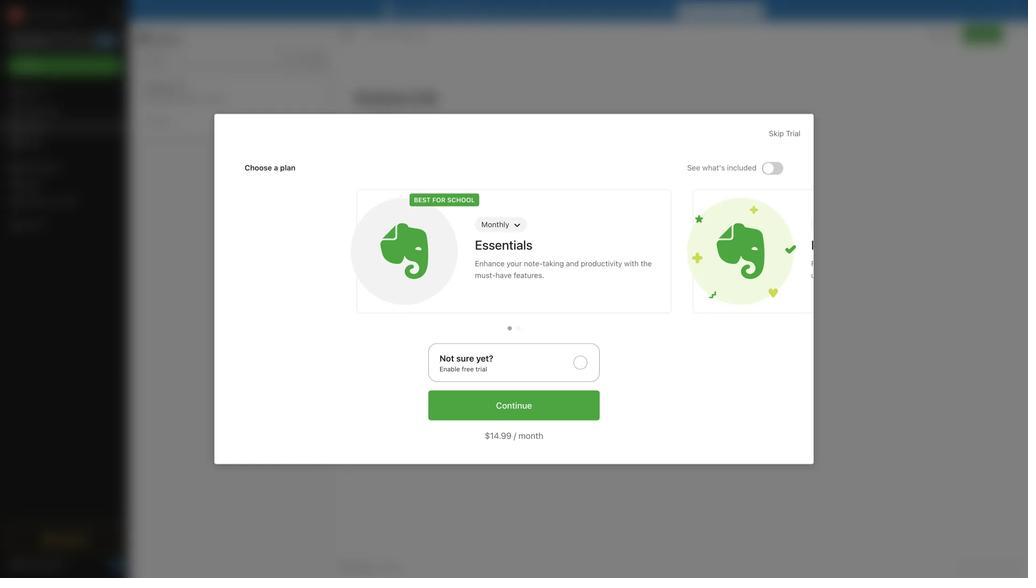 Task type: vqa. For each thing, say whether or not it's contained in the screenshot.
the All
yes



Task type: describe. For each thing, give the bounding box(es) containing it.
of
[[840, 238, 852, 253]]

only
[[927, 30, 941, 38]]

add tag image
[[357, 561, 370, 574]]

enable
[[440, 366, 460, 373]]

changes
[[971, 564, 999, 572]]

notes inside tree
[[24, 122, 44, 131]]

for for 7
[[722, 6, 732, 15]]

all
[[559, 6, 567, 15]]

settings image
[[109, 9, 122, 21]]

note list element
[[129, 21, 333, 579]]

trash link
[[0, 217, 128, 234]]

features.
[[514, 271, 544, 280]]

all
[[961, 564, 970, 572]]

best
[[812, 238, 837, 253]]

milk eggs sugar cheese
[[142, 94, 226, 103]]

sure
[[456, 353, 474, 364]]

across
[[535, 6, 557, 15]]

have
[[496, 271, 512, 280]]

note
[[147, 55, 162, 64]]

me
[[67, 197, 77, 206]]

included
[[727, 163, 757, 172]]

new button
[[6, 56, 122, 76]]

new
[[24, 61, 39, 70]]

not
[[440, 353, 454, 364]]

tasks button
[[0, 136, 128, 153]]

1 vertical spatial evernote
[[854, 238, 905, 253]]

see
[[687, 163, 701, 172]]

best for school
[[414, 196, 475, 204]]

for for free:
[[482, 6, 492, 15]]

grocery list
[[142, 83, 186, 92]]

home
[[24, 88, 44, 97]]

essentials
[[475, 238, 533, 253]]

anything
[[946, 259, 976, 268]]

remember everything and accomplish anything with unlimited access to each and every feature.
[[812, 259, 992, 280]]

month
[[519, 431, 543, 441]]

enhance
[[475, 259, 505, 268]]

all changes saved
[[961, 564, 1020, 572]]

skip trial
[[769, 129, 801, 138]]

add a reminder image
[[339, 561, 352, 574]]

free:
[[494, 6, 512, 15]]

choose
[[245, 163, 272, 172]]

devices.
[[586, 6, 615, 15]]

it
[[699, 6, 704, 15]]

tree containing home
[[0, 84, 129, 520]]

shortcuts
[[24, 105, 58, 114]]

tags
[[24, 180, 40, 189]]

first notebook button
[[365, 27, 430, 42]]

each
[[880, 271, 897, 280]]

yet?
[[476, 353, 494, 364]]

monthly
[[482, 220, 509, 229]]

eggs
[[159, 94, 176, 103]]

note window element
[[333, 21, 1028, 579]]

best of evernote
[[812, 238, 905, 253]]

skip
[[769, 129, 784, 138]]

Note Editor text field
[[333, 73, 1028, 557]]

upgrade button
[[6, 529, 122, 551]]

notes link
[[0, 118, 128, 136]]

free inside not sure yet? enable free trial
[[462, 366, 474, 373]]

Search text field
[[14, 31, 115, 50]]

and right 'each'
[[899, 271, 912, 280]]

a
[[274, 163, 278, 172]]

for
[[433, 196, 446, 204]]

yesterday
[[142, 117, 172, 124]]

continue button
[[429, 391, 600, 421]]

0 horizontal spatial with
[[50, 197, 65, 206]]

get
[[684, 6, 697, 15]]

expand note image
[[340, 28, 353, 41]]

only you
[[927, 30, 955, 38]]

upgrade
[[55, 536, 87, 544]]

home link
[[0, 84, 129, 101]]

unlimited
[[812, 271, 843, 280]]

with inside enhance your note-taking and productivity with the must-have features.
[[624, 259, 639, 268]]

and up 'each'
[[890, 259, 902, 268]]

taking
[[543, 259, 564, 268]]



Task type: locate. For each thing, give the bounding box(es) containing it.
notes
[[152, 32, 181, 45], [24, 122, 44, 131]]

0 vertical spatial free
[[706, 6, 720, 15]]

shared with me
[[24, 197, 77, 206]]

notebook
[[395, 30, 427, 38]]

with left the
[[624, 259, 639, 268]]

tree
[[0, 84, 129, 520]]

0 horizontal spatial your
[[507, 259, 522, 268]]

free
[[706, 6, 720, 15], [462, 366, 474, 373]]

remember
[[812, 259, 849, 268]]

evernote
[[416, 6, 447, 15], [854, 238, 905, 253]]

continue
[[496, 401, 532, 411]]

share button
[[964, 26, 1003, 43]]

plan
[[280, 163, 296, 172]]

free inside button
[[706, 6, 720, 15]]

choose a plan
[[245, 163, 296, 172]]

1 vertical spatial free
[[462, 366, 474, 373]]

shortcuts button
[[0, 101, 128, 118]]

for left free:
[[482, 6, 492, 15]]

shared
[[24, 197, 48, 206]]

share
[[973, 30, 994, 39]]

notes up tasks
[[24, 122, 44, 131]]

and
[[566, 259, 579, 268], [890, 259, 902, 268], [899, 271, 912, 280]]

2 for from the left
[[722, 6, 732, 15]]

None search field
[[14, 31, 115, 50]]

free right it
[[706, 6, 720, 15]]

note-
[[524, 259, 543, 268]]

your right all
[[569, 6, 584, 15]]

personal
[[449, 6, 480, 15]]

list
[[173, 83, 186, 92]]

get it free for 7 days
[[684, 6, 757, 15]]

notebooks
[[24, 163, 62, 172]]

with
[[50, 197, 65, 206], [624, 259, 639, 268], [978, 259, 992, 268]]

anytime.
[[643, 6, 672, 15]]

sync
[[515, 6, 533, 15]]

enhance your note-taking and productivity with the must-have features.
[[475, 259, 652, 280]]

for inside button
[[722, 6, 732, 15]]

0 horizontal spatial for
[[482, 6, 492, 15]]

what's
[[703, 163, 725, 172]]

0 horizontal spatial free
[[462, 366, 474, 373]]

free down sure
[[462, 366, 474, 373]]

everything
[[851, 259, 888, 268]]

1 horizontal spatial free
[[706, 6, 720, 15]]

not sure yet? enable free trial
[[440, 353, 494, 373]]

with left me
[[50, 197, 65, 206]]

get it free for 7 days button
[[678, 4, 764, 18]]

trash
[[24, 221, 43, 230]]

shared with me link
[[0, 193, 128, 211]]

with right anything
[[978, 259, 992, 268]]

and inside enhance your note-taking and productivity with the must-have features.
[[566, 259, 579, 268]]

with inside remember everything and accomplish anything with unlimited access to each and every feature.
[[978, 259, 992, 268]]

try
[[402, 6, 414, 15]]

milk
[[142, 94, 157, 103]]

0 horizontal spatial notes
[[24, 122, 44, 131]]

first notebook
[[379, 30, 427, 38]]

1 horizontal spatial notes
[[152, 32, 181, 45]]

evernote right try
[[416, 6, 447, 15]]

0 vertical spatial evernote
[[416, 6, 447, 15]]

grocery
[[142, 83, 171, 92]]

expand notebooks image
[[3, 163, 11, 172]]

tags button
[[0, 176, 128, 193]]

you
[[943, 30, 955, 38]]

7
[[734, 6, 739, 15]]

cancel
[[617, 6, 641, 15]]

evernote up everything
[[854, 238, 905, 253]]

/
[[514, 431, 516, 441]]

notes inside the note list element
[[152, 32, 181, 45]]

the
[[641, 259, 652, 268]]

accomplish
[[905, 259, 944, 268]]

1 horizontal spatial your
[[569, 6, 584, 15]]

school
[[447, 196, 475, 204]]

$14.99
[[485, 431, 512, 441]]

1 for from the left
[[482, 6, 492, 15]]

1 note
[[141, 55, 162, 64]]

your
[[569, 6, 584, 15], [507, 259, 522, 268]]

1 vertical spatial notes
[[24, 122, 44, 131]]

trial
[[476, 366, 487, 373]]

0 vertical spatial notes
[[152, 32, 181, 45]]

tasks
[[24, 140, 43, 149]]

1 horizontal spatial with
[[624, 259, 639, 268]]

try evernote personal for free: sync across all your devices. cancel anytime.
[[402, 6, 672, 15]]

feature.
[[935, 271, 962, 280]]

notebooks link
[[0, 159, 128, 176]]

every
[[914, 271, 933, 280]]

cheese
[[200, 94, 226, 103]]

1
[[141, 55, 145, 64]]

to
[[871, 271, 878, 280]]

trial
[[786, 129, 801, 138]]

notes up "note"
[[152, 32, 181, 45]]

days
[[740, 6, 757, 15]]

for left 7
[[722, 6, 732, 15]]

first
[[379, 30, 393, 38]]

and right the taking
[[566, 259, 579, 268]]

1 vertical spatial your
[[507, 259, 522, 268]]

0 horizontal spatial evernote
[[416, 6, 447, 15]]

1 horizontal spatial for
[[722, 6, 732, 15]]

0 vertical spatial your
[[569, 6, 584, 15]]

your inside enhance your note-taking and productivity with the must-have features.
[[507, 259, 522, 268]]

2 horizontal spatial with
[[978, 259, 992, 268]]

1 horizontal spatial evernote
[[854, 238, 905, 253]]

productivity
[[581, 259, 622, 268]]

sugar
[[178, 94, 198, 103]]

your up have
[[507, 259, 522, 268]]



